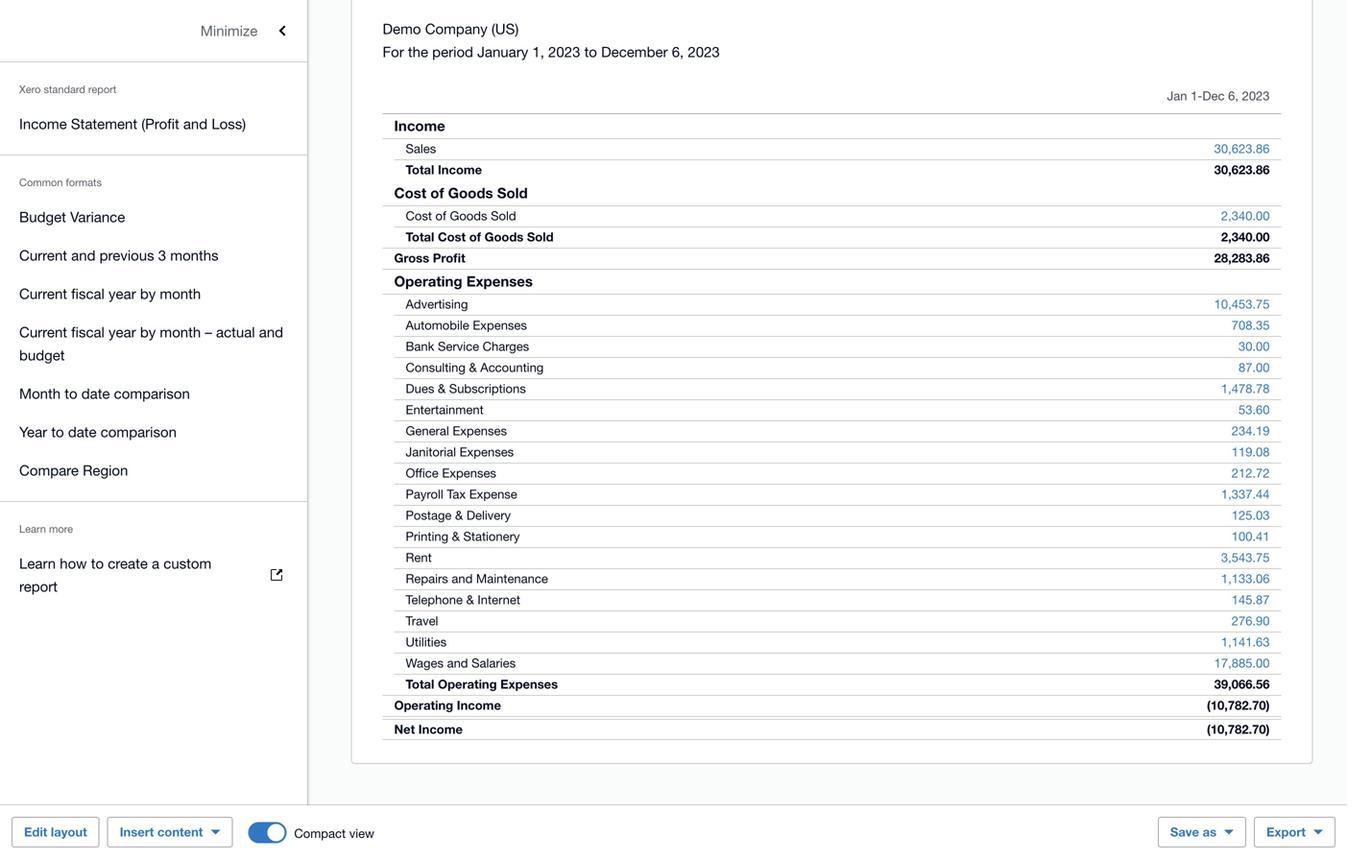 Task type: vqa. For each thing, say whether or not it's contained in the screenshot.
buy
no



Task type: describe. For each thing, give the bounding box(es) containing it.
subscriptions
[[449, 381, 526, 396]]

and inside the income statement (profit and loss) link
[[183, 115, 208, 132]]

& for consulting
[[469, 360, 477, 375]]

total operating expenses
[[406, 677, 558, 692]]

and for current and previous 3 months
[[71, 247, 96, 264]]

as
[[1203, 825, 1217, 840]]

comparison for month to date comparison
[[114, 385, 190, 402]]

30.00 link
[[1227, 337, 1282, 356]]

learn more
[[19, 523, 73, 535]]

125.03
[[1232, 508, 1270, 523]]

current for current fiscal year by month – actual and budget
[[19, 324, 67, 340]]

1,478.78 link
[[1210, 379, 1282, 399]]

budget variance link
[[0, 198, 307, 236]]

–
[[205, 324, 212, 340]]

1 horizontal spatial 2023
[[688, 43, 720, 60]]

1 vertical spatial cost of goods sold
[[406, 208, 516, 223]]

net
[[394, 722, 415, 737]]

accounting
[[481, 360, 544, 375]]

insert
[[120, 825, 154, 840]]

compare region
[[19, 462, 128, 479]]

(10,782.70) for net income
[[1207, 722, 1270, 737]]

2 vertical spatial of
[[469, 230, 481, 244]]

a
[[152, 555, 160, 572]]

expense
[[469, 487, 517, 502]]

budget
[[19, 347, 65, 364]]

708.35 link
[[1221, 316, 1282, 335]]

fiscal for current fiscal year by month – actual and budget
[[71, 324, 105, 340]]

office
[[406, 466, 439, 481]]

to inside demo company (us) for the period january 1, 2023 to december 6, 2023
[[585, 43, 597, 60]]

30.00
[[1239, 339, 1270, 354]]

6, inside demo company (us) for the period january 1, 2023 to december 6, 2023
[[672, 43, 684, 60]]

date for month
[[81, 385, 110, 402]]

budget
[[19, 208, 66, 225]]

wages
[[406, 656, 444, 671]]

tax
[[447, 487, 466, 502]]

1 2,340.00 from the top
[[1222, 208, 1270, 223]]

income up sales
[[394, 117, 445, 134]]

jan
[[1168, 88, 1188, 103]]

and for wages and salaries
[[447, 656, 468, 671]]

total for total operating expenses
[[406, 677, 434, 692]]

145.87
[[1232, 593, 1270, 608]]

service
[[438, 339, 479, 354]]

create
[[108, 555, 148, 572]]

learn how to create a custom report
[[19, 555, 212, 595]]

and inside current fiscal year by month – actual and budget
[[259, 324, 283, 340]]

janitorial
[[406, 445, 456, 460]]

delivery
[[467, 508, 511, 523]]

automobile
[[406, 318, 469, 333]]

date for year
[[68, 424, 97, 440]]

1 vertical spatial of
[[436, 208, 446, 223]]

january
[[477, 43, 528, 60]]

xero standard report
[[19, 83, 116, 96]]

payroll tax expense
[[406, 487, 517, 502]]

6, inside report output element
[[1229, 88, 1239, 103]]

1 vertical spatial sold
[[491, 208, 516, 223]]

months
[[170, 247, 219, 264]]

0 vertical spatial cost of goods sold
[[394, 184, 528, 202]]

1 vertical spatial cost
[[406, 208, 432, 223]]

and for repairs and maintenance
[[452, 571, 473, 586]]

minimize button
[[0, 12, 307, 50]]

edit layout button
[[12, 817, 100, 848]]

10,453.75
[[1215, 297, 1270, 312]]

1-
[[1191, 88, 1203, 103]]

119.08 link
[[1221, 443, 1282, 462]]

telephone & internet
[[406, 593, 521, 608]]

234.19
[[1232, 424, 1270, 438]]

3,543.75 link
[[1210, 548, 1282, 568]]

office expenses
[[406, 466, 496, 481]]

sales
[[406, 141, 436, 156]]

compact view
[[294, 826, 375, 841]]

0 vertical spatial sold
[[497, 184, 528, 202]]

income statement (profit and loss)
[[19, 115, 246, 132]]

1,133.06 link
[[1210, 570, 1282, 589]]

100.41
[[1232, 529, 1270, 544]]

2 vertical spatial sold
[[527, 230, 554, 244]]

region
[[83, 462, 128, 479]]

87.00
[[1239, 360, 1270, 375]]

expenses for operating expenses
[[467, 273, 533, 290]]

2 30,623.86 from the top
[[1215, 162, 1270, 177]]

to right month
[[65, 385, 77, 402]]

period
[[432, 43, 473, 60]]

total for total cost of goods sold
[[406, 230, 434, 244]]

1 30,623.86 from the top
[[1215, 141, 1270, 156]]

consulting & accounting
[[406, 360, 544, 375]]

printing & stationery
[[406, 529, 520, 544]]

30,623.86 link
[[1203, 139, 1282, 158]]

2,340.00 link
[[1210, 207, 1282, 226]]

dues & subscriptions
[[406, 381, 526, 396]]

100.41 link
[[1221, 527, 1282, 547]]

3
[[158, 247, 166, 264]]

total income
[[406, 162, 482, 177]]

demo
[[383, 20, 421, 37]]

current and previous 3 months link
[[0, 236, 307, 275]]

1,141.63 link
[[1210, 633, 1282, 652]]

53.60
[[1239, 402, 1270, 417]]

current and previous 3 months
[[19, 247, 219, 264]]

1 horizontal spatial report
[[88, 83, 116, 96]]

current fiscal year by month – actual and budget
[[19, 324, 283, 364]]

17,885.00
[[1215, 656, 1270, 671]]

expenses down salaries
[[501, 677, 558, 692]]

year for current fiscal year by month
[[109, 285, 136, 302]]

postage
[[406, 508, 452, 523]]

travel
[[406, 614, 438, 629]]

dec
[[1203, 88, 1225, 103]]

salaries
[[472, 656, 516, 671]]

statement
[[71, 115, 137, 132]]

operating for income
[[394, 698, 453, 713]]

export
[[1267, 825, 1306, 840]]

telephone
[[406, 593, 463, 608]]

layout
[[51, 825, 87, 840]]

view
[[349, 826, 375, 841]]

income down xero
[[19, 115, 67, 132]]

income for operating income
[[457, 698, 501, 713]]

fiscal for current fiscal year by month
[[71, 285, 105, 302]]



Task type: locate. For each thing, give the bounding box(es) containing it.
and up telephone & internet
[[452, 571, 473, 586]]

2,340.00
[[1222, 208, 1270, 223], [1222, 230, 1270, 244]]

bank
[[406, 339, 434, 354]]

2 month from the top
[[160, 324, 201, 340]]

report
[[88, 83, 116, 96], [19, 578, 58, 595]]

by for current fiscal year by month – actual and budget
[[140, 324, 156, 340]]

0 vertical spatial (10,782.70)
[[1207, 698, 1270, 713]]

1 fiscal from the top
[[71, 285, 105, 302]]

30,623.86
[[1215, 141, 1270, 156], [1215, 162, 1270, 177]]

1 vertical spatial fiscal
[[71, 324, 105, 340]]

cost up gross
[[406, 208, 432, 223]]

6, right dec
[[1229, 88, 1239, 103]]

repairs and maintenance
[[406, 571, 548, 586]]

1 vertical spatial 2,340.00
[[1222, 230, 1270, 244]]

total down wages
[[406, 677, 434, 692]]

expenses
[[467, 273, 533, 290], [473, 318, 527, 333], [453, 424, 507, 438], [460, 445, 514, 460], [442, 466, 496, 481], [501, 677, 558, 692]]

2023 right december
[[688, 43, 720, 60]]

save as
[[1171, 825, 1217, 840]]

expenses for general expenses
[[453, 424, 507, 438]]

expenses up janitorial expenses
[[453, 424, 507, 438]]

content
[[157, 825, 203, 840]]

automobile expenses
[[406, 318, 527, 333]]

1 total from the top
[[406, 162, 434, 177]]

total for total income
[[406, 162, 434, 177]]

report inside the "learn how to create a custom report"
[[19, 578, 58, 595]]

learn down learn more
[[19, 555, 56, 572]]

total down sales
[[406, 162, 434, 177]]

dues
[[406, 381, 434, 396]]

2 vertical spatial total
[[406, 677, 434, 692]]

date up year to date comparison
[[81, 385, 110, 402]]

date up the 'compare region'
[[68, 424, 97, 440]]

comparison for year to date comparison
[[101, 424, 177, 440]]

date
[[81, 385, 110, 402], [68, 424, 97, 440]]

charges
[[483, 339, 529, 354]]

year to date comparison
[[19, 424, 177, 440]]

december
[[601, 43, 668, 60]]

net income
[[394, 722, 463, 737]]

utilities
[[406, 635, 447, 650]]

& down postage & delivery
[[452, 529, 460, 544]]

income for net income
[[419, 722, 463, 737]]

to right the 'year'
[[51, 424, 64, 440]]

by down current fiscal year by month link
[[140, 324, 156, 340]]

1 by from the top
[[140, 285, 156, 302]]

1 vertical spatial comparison
[[101, 424, 177, 440]]

3 current from the top
[[19, 324, 67, 340]]

2 total from the top
[[406, 230, 434, 244]]

and
[[183, 115, 208, 132], [71, 247, 96, 264], [259, 324, 283, 340], [452, 571, 473, 586], [447, 656, 468, 671]]

expenses up charges
[[473, 318, 527, 333]]

save
[[1171, 825, 1200, 840]]

2,340.00 up 28,283.86
[[1222, 208, 1270, 223]]

2 by from the top
[[140, 324, 156, 340]]

goods down total income
[[448, 184, 493, 202]]

1 horizontal spatial 6,
[[1229, 88, 1239, 103]]

& down 'repairs and maintenance'
[[466, 593, 474, 608]]

1 vertical spatial 30,623.86
[[1215, 162, 1270, 177]]

0 vertical spatial learn
[[19, 523, 46, 535]]

previous
[[100, 247, 154, 264]]

fiscal inside current fiscal year by month – actual and budget
[[71, 324, 105, 340]]

learn inside the "learn how to create a custom report"
[[19, 555, 56, 572]]

by for current fiscal year by month
[[140, 285, 156, 302]]

date inside month to date comparison link
[[81, 385, 110, 402]]

learn for learn more
[[19, 523, 46, 535]]

to right "how"
[[91, 555, 104, 572]]

income up total cost of goods sold
[[438, 162, 482, 177]]

2 vertical spatial current
[[19, 324, 67, 340]]

insert content
[[120, 825, 203, 840]]

common formats
[[19, 176, 102, 189]]

of down total income
[[431, 184, 444, 202]]

and down budget variance
[[71, 247, 96, 264]]

0 horizontal spatial 6,
[[672, 43, 684, 60]]

0 vertical spatial current
[[19, 247, 67, 264]]

2023
[[548, 43, 581, 60], [688, 43, 720, 60], [1242, 88, 1270, 103]]

total up gross
[[406, 230, 434, 244]]

0 vertical spatial cost
[[394, 184, 427, 202]]

operating down gross profit
[[394, 273, 463, 290]]

operating income
[[394, 698, 501, 713]]

6,
[[672, 43, 684, 60], [1229, 88, 1239, 103]]

date inside year to date comparison link
[[68, 424, 97, 440]]

income for total income
[[438, 162, 482, 177]]

1,337.44
[[1222, 487, 1270, 502]]

bank service charges
[[406, 339, 529, 354]]

expenses up payroll tax expense
[[442, 466, 496, 481]]

learn left more
[[19, 523, 46, 535]]

1 vertical spatial report
[[19, 578, 58, 595]]

year for current fiscal year by month – actual and budget
[[109, 324, 136, 340]]

month down "months"
[[160, 285, 201, 302]]

of up operating expenses
[[469, 230, 481, 244]]

income down total operating expenses
[[457, 698, 501, 713]]

1,141.63
[[1222, 635, 1270, 650]]

1 learn from the top
[[19, 523, 46, 535]]

year inside current fiscal year by month – actual and budget
[[109, 324, 136, 340]]

repairs
[[406, 571, 448, 586]]

cost down total income
[[394, 184, 427, 202]]

year
[[109, 285, 136, 302], [109, 324, 136, 340]]

6, right december
[[672, 43, 684, 60]]

by inside current fiscal year by month – actual and budget
[[140, 324, 156, 340]]

by down current and previous 3 months link
[[140, 285, 156, 302]]

to inside the "learn how to create a custom report"
[[91, 555, 104, 572]]

consulting
[[406, 360, 466, 375]]

1 current from the top
[[19, 247, 67, 264]]

report output element
[[383, 79, 1282, 741]]

gross
[[394, 251, 429, 266]]

0 vertical spatial 6,
[[672, 43, 684, 60]]

postage & delivery
[[406, 508, 511, 523]]

expenses for janitorial expenses
[[460, 445, 514, 460]]

operating up net income
[[394, 698, 453, 713]]

1 vertical spatial 6,
[[1229, 88, 1239, 103]]

(10,782.70) for operating income
[[1207, 698, 1270, 713]]

current inside current fiscal year by month – actual and budget
[[19, 324, 67, 340]]

2023 inside report output element
[[1242, 88, 1270, 103]]

(10,782.70)
[[1207, 698, 1270, 713], [1207, 722, 1270, 737]]

month
[[19, 385, 61, 402]]

2 vertical spatial cost
[[438, 230, 466, 244]]

87.00 link
[[1227, 358, 1282, 377]]

year down current and previous 3 months
[[109, 285, 136, 302]]

0 vertical spatial date
[[81, 385, 110, 402]]

2 horizontal spatial 2023
[[1242, 88, 1270, 103]]

comparison up year to date comparison link
[[114, 385, 190, 402]]

and right actual
[[259, 324, 283, 340]]

comparison
[[114, 385, 190, 402], [101, 424, 177, 440]]

current for current fiscal year by month
[[19, 285, 67, 302]]

more
[[49, 523, 73, 535]]

current for current and previous 3 months
[[19, 247, 67, 264]]

year
[[19, 424, 47, 440]]

variance
[[70, 208, 125, 225]]

1 vertical spatial goods
[[450, 208, 487, 223]]

month for current fiscal year by month – actual and budget
[[160, 324, 201, 340]]

expenses down total cost of goods sold
[[467, 273, 533, 290]]

1 vertical spatial date
[[68, 424, 97, 440]]

0 horizontal spatial report
[[19, 578, 58, 595]]

0 vertical spatial 30,623.86
[[1215, 141, 1270, 156]]

fiscal down current fiscal year by month
[[71, 324, 105, 340]]

1 vertical spatial year
[[109, 324, 136, 340]]

operating down wages and salaries
[[438, 677, 497, 692]]

1 vertical spatial (10,782.70)
[[1207, 722, 1270, 737]]

0 vertical spatial month
[[160, 285, 201, 302]]

0 vertical spatial fiscal
[[71, 285, 105, 302]]

& up entertainment
[[438, 381, 446, 396]]

0 vertical spatial comparison
[[114, 385, 190, 402]]

2 fiscal from the top
[[71, 324, 105, 340]]

2 vertical spatial goods
[[485, 230, 524, 244]]

145.87 link
[[1221, 591, 1282, 610]]

maintenance
[[476, 571, 548, 586]]

stationery
[[463, 529, 520, 544]]

and inside current and previous 3 months link
[[71, 247, 96, 264]]

fiscal down current and previous 3 months
[[71, 285, 105, 302]]

printing
[[406, 529, 449, 544]]

0 vertical spatial year
[[109, 285, 136, 302]]

0 vertical spatial goods
[[448, 184, 493, 202]]

276.90 link
[[1221, 612, 1282, 631]]

0 vertical spatial by
[[140, 285, 156, 302]]

2023 right 1,
[[548, 43, 581, 60]]

cost of goods sold down total income
[[394, 184, 528, 202]]

total cost of goods sold
[[406, 230, 554, 244]]

cost
[[394, 184, 427, 202], [406, 208, 432, 223], [438, 230, 466, 244]]

comparison down month to date comparison link
[[101, 424, 177, 440]]

report down learn more
[[19, 578, 58, 595]]

0 vertical spatial operating
[[394, 273, 463, 290]]

cost of goods sold up total cost of goods sold
[[406, 208, 516, 223]]

year inside current fiscal year by month link
[[109, 285, 136, 302]]

1 vertical spatial by
[[140, 324, 156, 340]]

2,340.00 down 2,340.00 link
[[1222, 230, 1270, 244]]

1,
[[532, 43, 544, 60]]

1 year from the top
[[109, 285, 136, 302]]

1,478.78
[[1222, 381, 1270, 396]]

& for telephone
[[466, 593, 474, 608]]

1 vertical spatial current
[[19, 285, 67, 302]]

income
[[19, 115, 67, 132], [394, 117, 445, 134], [438, 162, 482, 177], [457, 698, 501, 713], [419, 722, 463, 737]]

17,885.00 link
[[1203, 654, 1282, 673]]

month inside current fiscal year by month – actual and budget
[[160, 324, 201, 340]]

minimize
[[201, 22, 258, 39]]

and up total operating expenses
[[447, 656, 468, 671]]

learn
[[19, 523, 46, 535], [19, 555, 56, 572]]

month left –
[[160, 324, 201, 340]]

expenses for office expenses
[[442, 466, 496, 481]]

for
[[383, 43, 404, 60]]

1 month from the top
[[160, 285, 201, 302]]

& for postage
[[455, 508, 463, 523]]

formats
[[66, 176, 102, 189]]

2023 right dec
[[1242, 88, 1270, 103]]

2 learn from the top
[[19, 555, 56, 572]]

1 vertical spatial month
[[160, 324, 201, 340]]

& down bank service charges at the left top of page
[[469, 360, 477, 375]]

month for current fiscal year by month
[[160, 285, 201, 302]]

export button
[[1254, 817, 1336, 848]]

53.60 link
[[1227, 401, 1282, 420]]

& down payroll tax expense
[[455, 508, 463, 523]]

cost up profit
[[438, 230, 466, 244]]

2 current from the top
[[19, 285, 67, 302]]

income down operating income
[[419, 722, 463, 737]]

operating expenses
[[394, 273, 533, 290]]

0 vertical spatial total
[[406, 162, 434, 177]]

standard
[[44, 83, 85, 96]]

entertainment
[[406, 402, 484, 417]]

to left december
[[585, 43, 597, 60]]

the
[[408, 43, 428, 60]]

and left the loss)
[[183, 115, 208, 132]]

28,283.86
[[1215, 251, 1270, 266]]

30,623.86 down the jan 1-dec 6, 2023
[[1215, 141, 1270, 156]]

2 2,340.00 from the top
[[1222, 230, 1270, 244]]

learn for learn how to create a custom report
[[19, 555, 56, 572]]

payroll
[[406, 487, 443, 502]]

operating for expenses
[[394, 273, 463, 290]]

edit
[[24, 825, 47, 840]]

& for dues
[[438, 381, 446, 396]]

expenses down general expenses
[[460, 445, 514, 460]]

company
[[425, 20, 488, 37]]

goods up total cost of goods sold
[[450, 208, 487, 223]]

234.19 link
[[1221, 422, 1282, 441]]

cost of goods sold
[[394, 184, 528, 202], [406, 208, 516, 223]]

0 horizontal spatial 2023
[[548, 43, 581, 60]]

of up profit
[[436, 208, 446, 223]]

current fiscal year by month
[[19, 285, 201, 302]]

3 total from the top
[[406, 677, 434, 692]]

1 vertical spatial operating
[[438, 677, 497, 692]]

0 vertical spatial 2,340.00
[[1222, 208, 1270, 223]]

& for printing
[[452, 529, 460, 544]]

2 (10,782.70) from the top
[[1207, 722, 1270, 737]]

month to date comparison link
[[0, 375, 307, 413]]

1 (10,782.70) from the top
[[1207, 698, 1270, 713]]

276.90
[[1232, 614, 1270, 629]]

report up statement
[[88, 83, 116, 96]]

year down current fiscal year by month
[[109, 324, 136, 340]]

goods up operating expenses
[[485, 230, 524, 244]]

0 vertical spatial of
[[431, 184, 444, 202]]

125.03 link
[[1221, 506, 1282, 525]]

30,623.86 down 30,623.86 link
[[1215, 162, 1270, 177]]

0 vertical spatial report
[[88, 83, 116, 96]]

1 vertical spatial learn
[[19, 555, 56, 572]]

2 year from the top
[[109, 324, 136, 340]]

2 vertical spatial operating
[[394, 698, 453, 713]]

1 vertical spatial total
[[406, 230, 434, 244]]

expenses for automobile expenses
[[473, 318, 527, 333]]

rent
[[406, 550, 432, 565]]



